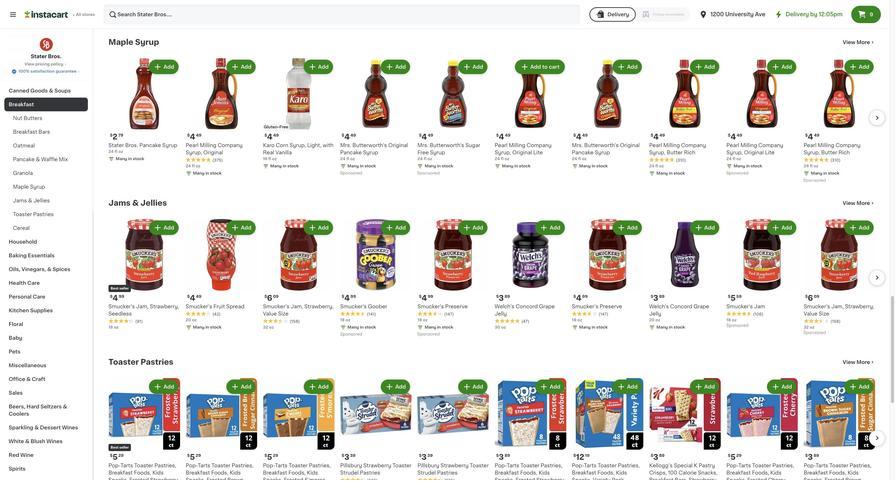 Task type: locate. For each thing, give the bounding box(es) containing it.
1 horizontal spatial maple syrup
[[109, 38, 159, 46]]

granola link
[[4, 166, 88, 180]]

snacks, inside 'pop-tarts toaster pastries, breakfast foods, kids snacks, frosted cherry'
[[727, 478, 746, 480]]

0 horizontal spatial pearl milling company syrup, original lite 24 fl oz
[[495, 143, 552, 161]]

wines for white & blush wines
[[46, 439, 63, 444]]

0 horizontal spatial mrs.
[[340, 143, 351, 148]]

item carousel region containing 5
[[98, 376, 885, 480]]

breakfast inside the pop-tarts toaster pastries, breakfast foods, kids snacks, frosted s'mores
[[263, 471, 287, 476]]

$ inside the $ 2 79
[[110, 134, 113, 138]]

tarts inside the pop-tarts toaster pastries, breakfast foods, kids snacks, frosted s'mores
[[275, 463, 288, 468]]

0 horizontal spatial maple syrup
[[13, 184, 45, 190]]

2 horizontal spatial strawberry,
[[845, 304, 874, 309]]

0 horizontal spatial many in stock button
[[186, 0, 257, 8]]

2 pillsbury from the left
[[418, 463, 439, 468]]

syrup
[[135, 38, 159, 46], [162, 143, 177, 148], [363, 150, 378, 155], [595, 150, 610, 155], [430, 150, 445, 155], [30, 184, 45, 190]]

0 horizontal spatial pearl milling company syrup, butter rich
[[649, 143, 706, 155]]

condiments
[[9, 75, 41, 80]]

1 foods, from the left
[[134, 471, 151, 476]]

0 horizontal spatial delivery
[[608, 12, 629, 17]]

hard
[[27, 404, 39, 409]]

wines right dessert
[[62, 425, 78, 430]]

1 horizontal spatial 24 fl oz
[[649, 164, 664, 168]]

2 pillsbury strawberry toaster strudel pastries from the left
[[418, 463, 489, 476]]

5 pop- from the left
[[727, 463, 739, 468]]

1 value from the left
[[263, 311, 277, 316]]

view more
[[843, 40, 870, 45], [843, 201, 870, 206], [843, 360, 870, 365]]

1 (310) from the left
[[676, 159, 686, 163]]

29
[[118, 454, 124, 458], [196, 454, 201, 458], [736, 454, 742, 458], [273, 454, 278, 458]]

0 vertical spatial maple syrup
[[109, 38, 159, 46]]

stater inside stater bros. pancake syrup 24 fl oz
[[109, 143, 124, 148]]

1 horizontal spatial rich
[[839, 150, 850, 155]]

0 horizontal spatial (147)
[[444, 312, 454, 316]]

sponsored badge image
[[418, 0, 439, 4], [804, 9, 826, 13], [340, 171, 362, 176], [727, 171, 748, 176], [418, 171, 439, 176], [804, 179, 826, 183], [727, 324, 748, 328], [804, 331, 826, 335], [340, 333, 362, 337], [418, 333, 439, 337]]

beers, hard seltzers & coolers link
[[4, 400, 88, 421]]

0 vertical spatial free
[[279, 125, 288, 129]]

1 vertical spatial best seller
[[111, 446, 129, 449]]

personal
[[9, 294, 32, 299]]

pop-tarts toaster pastries, breakfast foods, kids snacks, variety pack
[[572, 463, 640, 480]]

liquor
[[9, 47, 25, 52]]

pearl inside pearl milling company syrup, original
[[186, 143, 199, 148]]

fl
[[115, 150, 117, 154], [346, 157, 349, 161], [501, 157, 504, 161], [578, 157, 581, 161], [733, 157, 735, 161], [268, 157, 271, 161], [424, 157, 426, 161], [192, 164, 195, 168], [655, 164, 658, 168], [810, 164, 813, 168]]

1 horizontal spatial pearl milling company syrup, butter rich
[[804, 143, 861, 155]]

1 horizontal spatial 09
[[814, 295, 819, 299]]

2 vertical spatial view more link
[[843, 359, 875, 366]]

1 horizontal spatial preserve
[[600, 304, 622, 309]]

health care link
[[4, 276, 88, 290]]

policy
[[51, 62, 63, 66]]

7 kids from the left
[[848, 471, 859, 476]]

1 horizontal spatial jelly
[[649, 311, 661, 316]]

product group
[[804, 0, 875, 15], [109, 58, 180, 164], [186, 58, 257, 178], [263, 58, 334, 171], [340, 58, 412, 177], [418, 58, 489, 177], [495, 58, 566, 171], [572, 58, 643, 171], [649, 58, 721, 178], [727, 58, 798, 177], [804, 58, 875, 185], [109, 219, 180, 331], [186, 219, 257, 332], [263, 219, 334, 331], [340, 219, 412, 339], [418, 219, 489, 339], [495, 219, 566, 331], [572, 219, 643, 332], [649, 219, 721, 332], [727, 219, 798, 330], [804, 219, 875, 337], [109, 378, 180, 480], [186, 378, 257, 480], [263, 378, 334, 480], [340, 378, 412, 480], [418, 378, 489, 480], [495, 378, 566, 480], [572, 378, 643, 480], [649, 378, 721, 480], [727, 378, 798, 480], [804, 378, 875, 480]]

breakfast inside pop-tarts toaster pastries, breakfast foods, kids snacks, variety pack
[[572, 471, 596, 476]]

seltzers
[[40, 404, 62, 409]]

pastries, inside pop-tarts toaster pastries, breakfast foods, kids snacks, variety pack
[[618, 463, 640, 468]]

white & blush wines link
[[4, 435, 88, 448]]

0 vertical spatial best
[[111, 287, 119, 290]]

$ 3 89 for pop-tarts toaster pastries, breakfast foods, kids snacks, frosted strawberry
[[496, 454, 510, 461]]

1 frosted from the left
[[129, 478, 149, 480]]

0 horizontal spatial toaster pastries
[[13, 212, 54, 217]]

butterworth's for sponsored badge image related to mrs. butterworth's original pancake syrup
[[352, 143, 387, 148]]

original inside pearl milling company syrup, original
[[203, 150, 223, 155]]

1 horizontal spatial stater
[[109, 143, 124, 148]]

1 horizontal spatial pop-tarts toaster pastries, breakfast foods, kids snacks, frosted bro
[[804, 463, 872, 480]]

1 size from the left
[[278, 311, 289, 316]]

1 vertical spatial care
[[33, 294, 45, 299]]

product group containing 12
[[572, 378, 643, 480]]

1 vertical spatial more
[[857, 201, 870, 206]]

3 frosted from the left
[[516, 478, 535, 480]]

2 foods, from the left
[[211, 471, 228, 476]]

kitchen supplies
[[9, 308, 53, 313]]

0 horizontal spatial maple syrup link
[[4, 180, 88, 194]]

care down vinegars,
[[27, 281, 40, 286]]

1 pearl from the left
[[186, 143, 199, 148]]

None search field
[[103, 4, 580, 25]]

best seller for 5
[[111, 446, 129, 449]]

& inside beers, hard seltzers & coolers
[[63, 404, 67, 409]]

welch's inside welch's concord grape jelly 20 oz
[[649, 304, 669, 309]]

7 pastries, from the left
[[850, 463, 872, 468]]

3 $ 5 29 from the left
[[728, 454, 742, 461]]

pets link
[[4, 345, 88, 359]]

in
[[205, 2, 209, 6], [283, 2, 286, 6], [128, 157, 132, 161], [360, 164, 364, 168], [514, 164, 518, 168], [592, 164, 595, 168], [746, 164, 750, 168], [283, 164, 286, 168], [437, 164, 441, 168], [205, 172, 209, 176], [669, 172, 673, 176], [823, 172, 827, 176], [205, 325, 209, 329], [360, 325, 364, 329], [592, 325, 595, 329], [437, 325, 441, 329], [669, 325, 673, 329]]

0 horizontal spatial 20
[[186, 318, 191, 322]]

goods for canned
[[30, 88, 48, 93]]

59
[[736, 295, 742, 299]]

4 29 from the left
[[273, 454, 278, 458]]

breakfast bars link
[[4, 125, 88, 139]]

2 many in stock button from the left
[[263, 0, 334, 8]]

butterworth's for sponsored badge image related to mrs. butterworth's sugar free syrup
[[430, 143, 464, 148]]

2 horizontal spatial 24 fl oz
[[804, 164, 818, 168]]

1 vertical spatial best
[[111, 446, 119, 449]]

4 foods, from the left
[[598, 471, 615, 476]]

tarts inside 'pop-tarts toaster pastries, breakfast foods, kids snacks, frosted cherry'
[[739, 463, 751, 468]]

concord
[[516, 304, 538, 309], [670, 304, 692, 309]]

2 butter from the left
[[821, 150, 837, 155]]

2 more from the top
[[857, 201, 870, 206]]

2 best from the top
[[111, 446, 119, 449]]

crisps,
[[649, 471, 667, 476]]

grape for welch's concord grape jelly
[[539, 304, 555, 309]]

breakfast inside 'pop-tarts toaster pastries, breakfast foods, kids snacks, frosted cherry'
[[727, 471, 751, 476]]

4 pastries, from the left
[[618, 463, 640, 468]]

4 $ 5 29 from the left
[[264, 454, 278, 461]]

mrs. inside mrs. butterworth's sugar free syrup 24 fl oz
[[418, 143, 428, 148]]

1 horizontal spatial lite
[[765, 150, 775, 155]]

more for 3
[[857, 360, 870, 365]]

1200
[[711, 12, 724, 17]]

1 vertical spatial maple syrup link
[[4, 180, 88, 194]]

89 for kellogg's special k pastry crisps, 100 calorie snacks, breakfast bars, strawberry
[[659, 454, 665, 458]]

4 pop- from the left
[[572, 463, 584, 468]]

2 rich from the left
[[839, 150, 850, 155]]

maple
[[109, 38, 133, 46], [13, 184, 29, 190]]

oz inside stater bros. pancake syrup 24 fl oz
[[118, 150, 123, 154]]

$ 4 99
[[110, 294, 124, 302], [342, 294, 356, 302], [573, 294, 588, 302], [419, 294, 433, 302]]

3 view more from the top
[[843, 360, 870, 365]]

view pricing policy
[[25, 62, 63, 66]]

jams & jellies
[[13, 198, 50, 203], [109, 199, 167, 207]]

pancake & waffle mix
[[13, 157, 68, 162]]

goods up 100%
[[19, 61, 37, 66]]

strawberry
[[363, 463, 391, 468], [441, 463, 469, 468], [150, 478, 178, 480], [536, 478, 564, 480], [689, 478, 717, 480]]

19
[[585, 454, 590, 458]]

3 pastries, from the left
[[541, 463, 563, 468]]

1 horizontal spatial 32
[[804, 325, 809, 329]]

seller for 4
[[119, 287, 129, 290]]

$ inside the $ 12 19
[[573, 454, 576, 458]]

5 for smucker's jam
[[731, 294, 736, 302]]

1 smucker's preserve from the left
[[572, 304, 622, 309]]

breakfast inside kellogg's special k pastry crisps, 100 calorie snacks, breakfast bars, strawberry
[[649, 478, 674, 480]]

bros. for stater bros. pancake syrup 24 fl oz
[[125, 143, 138, 148]]

snacks,
[[698, 471, 718, 476], [109, 478, 128, 480], [186, 478, 205, 480], [495, 478, 514, 480], [572, 478, 592, 480], [727, 478, 746, 480], [263, 478, 283, 480], [804, 478, 823, 480]]

stater up pricing on the top
[[31, 54, 47, 59]]

4 frosted from the left
[[747, 478, 767, 480]]

$
[[110, 134, 113, 138], [187, 134, 190, 138], [342, 134, 344, 138], [496, 134, 499, 138], [573, 134, 576, 138], [728, 134, 731, 138], [264, 134, 267, 138], [419, 134, 422, 138], [651, 134, 653, 138], [805, 134, 808, 138], [110, 295, 113, 299], [187, 295, 190, 299], [342, 295, 344, 299], [496, 295, 499, 299], [573, 295, 576, 299], [728, 295, 731, 299], [264, 295, 267, 299], [419, 295, 422, 299], [651, 295, 653, 299], [805, 295, 808, 299], [110, 454, 113, 458], [187, 454, 190, 458], [342, 454, 344, 458], [496, 454, 499, 458], [573, 454, 576, 458], [728, 454, 731, 458], [264, 454, 267, 458], [419, 454, 422, 458], [651, 454, 653, 458], [805, 454, 808, 458]]

free inside mrs. butterworth's sugar free syrup 24 fl oz
[[418, 150, 429, 155]]

2 pop-tarts toaster pastries, breakfast foods, kids snacks, frosted bro from the left
[[804, 463, 872, 480]]

0 vertical spatial goods
[[19, 61, 37, 66]]

1 horizontal spatial mrs.
[[418, 143, 428, 148]]

spices
[[53, 267, 70, 272]]

1 $ 4 99 from the left
[[110, 294, 124, 302]]

1 horizontal spatial (147)
[[599, 312, 608, 316]]

smucker's inside smucker's jam, strawberry, seedless
[[109, 304, 135, 309]]

0 horizontal spatial $ 6 09
[[264, 294, 279, 302]]

delivery by 12:05pm
[[786, 12, 843, 17]]

2 view more link from the top
[[843, 200, 875, 207]]

pancake
[[139, 143, 161, 148], [340, 150, 362, 155], [572, 150, 594, 155], [13, 157, 35, 162]]

2 butterworth's from the left
[[584, 143, 619, 148]]

pop-tarts toaster pastries, breakfast foods, kids snacks, frosted bro
[[186, 463, 253, 480], [804, 463, 872, 480]]

5 for pop-tarts toaster pastries, breakfast foods, kids snacks, frosted bro
[[190, 454, 195, 461]]

2 (158) from the left
[[831, 320, 841, 324]]

2 smucker's jam, strawberry, value size from the left
[[804, 304, 874, 316]]

1 horizontal spatial (158)
[[831, 320, 841, 324]]

strawberry, inside smucker's jam, strawberry, seedless
[[150, 304, 179, 309]]

0 horizontal spatial pillsbury
[[340, 463, 362, 468]]

0 horizontal spatial stater
[[31, 54, 47, 59]]

0 horizontal spatial concord
[[516, 304, 538, 309]]

1 39 from the left
[[350, 454, 356, 458]]

stater for stater bros.
[[31, 54, 47, 59]]

grape inside welch's concord grape jelly 20 oz
[[694, 304, 709, 309]]

pearl milling company syrup, original
[[186, 143, 243, 155]]

syrup inside mrs. butterworth's sugar free syrup 24 fl oz
[[430, 150, 445, 155]]

coolers
[[9, 412, 29, 417]]

foods, inside the pop-tarts toaster pastries, breakfast foods, kids snacks, frosted s'mores
[[289, 471, 306, 476]]

2 best seller from the top
[[111, 446, 129, 449]]

many inside product group
[[116, 157, 127, 161]]

0 horizontal spatial bros.
[[48, 54, 61, 59]]

30 oz
[[495, 325, 506, 329]]

1 horizontal spatial 6
[[808, 294, 813, 302]]

1 milling from the left
[[200, 143, 216, 148]]

bars,
[[675, 478, 688, 480]]

5 frosted from the left
[[284, 478, 303, 480]]

0 vertical spatial toaster pastries link
[[4, 208, 88, 221]]

2 vertical spatial more
[[857, 360, 870, 365]]

0 horizontal spatial jelly
[[495, 311, 507, 316]]

pastries
[[33, 212, 54, 217], [141, 359, 173, 366], [360, 471, 380, 476], [437, 471, 458, 476]]

butterworth's inside mrs. butterworth's sugar free syrup 24 fl oz
[[430, 143, 464, 148]]

1 smucker's from the left
[[109, 304, 135, 309]]

snacks, inside kellogg's special k pastry crisps, 100 calorie snacks, breakfast bars, strawberry
[[698, 471, 718, 476]]

1 horizontal spatial (310)
[[831, 159, 841, 163]]

1 pop-tarts toaster pastries, breakfast foods, kids snacks, frosted strawberry from the left
[[109, 463, 178, 480]]

0 vertical spatial best seller
[[111, 287, 129, 290]]

delivery inside delivery by 12:05pm link
[[786, 12, 809, 17]]

3 tarts from the left
[[507, 463, 519, 468]]

miscellaneous link
[[4, 359, 88, 373]]

baby
[[9, 336, 22, 341]]

pastries, inside the pop-tarts toaster pastries, breakfast foods, kids snacks, frosted s'mores
[[309, 463, 331, 468]]

$ 5 29 for pop-tarts toaster pastries, breakfast foods, kids snacks, frosted strawberry
[[110, 454, 124, 461]]

household
[[9, 239, 37, 244]]

7 foods, from the left
[[829, 471, 846, 476]]

0 vertical spatial stater
[[31, 54, 47, 59]]

0 vertical spatial wines
[[62, 425, 78, 430]]

stater for stater bros. pancake syrup 24 fl oz
[[109, 143, 124, 148]]

1 horizontal spatial strudel
[[418, 471, 436, 476]]

1 smucker's jam, strawberry, value size from the left
[[263, 304, 334, 316]]

7 tarts from the left
[[816, 463, 828, 468]]

add button
[[150, 60, 178, 73], [227, 60, 255, 73], [304, 60, 332, 73], [382, 60, 410, 73], [459, 60, 487, 73], [536, 60, 564, 73], [613, 60, 641, 73], [691, 60, 719, 73], [768, 60, 796, 73], [845, 60, 873, 73], [150, 221, 178, 234], [227, 221, 255, 234], [304, 221, 332, 234], [382, 221, 410, 234], [459, 221, 487, 234], [536, 221, 564, 234], [613, 221, 641, 234], [691, 221, 719, 234], [768, 221, 796, 234], [845, 221, 873, 234], [150, 381, 178, 394], [227, 381, 255, 394], [304, 381, 332, 394], [382, 381, 410, 394], [459, 381, 487, 394], [536, 381, 564, 394], [613, 381, 641, 394], [691, 381, 719, 394], [768, 381, 796, 394], [845, 381, 873, 394]]

welch's inside welch's concord grape jelly
[[495, 304, 514, 309]]

cereal
[[13, 226, 30, 231]]

service type group
[[589, 7, 690, 22]]

kids
[[152, 471, 164, 476], [230, 471, 241, 476], [539, 471, 550, 476], [616, 471, 627, 476], [770, 471, 782, 476], [307, 471, 318, 476], [848, 471, 859, 476]]

oz inside karo corn syrup, light, with real vanilla 16 fl oz
[[272, 157, 277, 161]]

health
[[9, 281, 26, 286]]

3 29 from the left
[[736, 454, 742, 458]]

bros. inside stater bros. pancake syrup 24 fl oz
[[125, 143, 138, 148]]

1 butterworth's from the left
[[352, 143, 387, 148]]

0 horizontal spatial 09
[[273, 295, 279, 299]]

concord inside welch's concord grape jelly
[[516, 304, 538, 309]]

item carousel region for toaster pastries
[[98, 376, 885, 480]]

0 vertical spatial care
[[27, 281, 40, 286]]

foods,
[[134, 471, 151, 476], [211, 471, 228, 476], [520, 471, 537, 476], [598, 471, 615, 476], [752, 471, 769, 476], [289, 471, 306, 476], [829, 471, 846, 476]]

0 vertical spatial seller
[[119, 287, 129, 290]]

care up supplies
[[33, 294, 45, 299]]

more for 6
[[857, 201, 870, 206]]

1 view more link from the top
[[843, 39, 875, 46]]

0 horizontal spatial strudel
[[340, 471, 359, 476]]

foods, inside pop-tarts toaster pastries, breakfast foods, kids snacks, variety pack
[[598, 471, 615, 476]]

sponsored badge image for pearl milling company syrup, original lite
[[727, 171, 748, 176]]

bros. inside the stater bros. link
[[48, 54, 61, 59]]

1 horizontal spatial strawberry,
[[304, 304, 334, 309]]

Search field
[[104, 5, 579, 24]]

1 jelly from the left
[[495, 311, 507, 316]]

2 concord from the left
[[670, 304, 692, 309]]

2 99 from the left
[[350, 295, 356, 299]]

24 inside stater bros. pancake syrup 24 fl oz
[[109, 150, 114, 154]]

1 horizontal spatial concord
[[670, 304, 692, 309]]

0 horizontal spatial butterworth's
[[352, 143, 387, 148]]

pancake inside stater bros. pancake syrup 24 fl oz
[[139, 143, 161, 148]]

delivery inside delivery button
[[608, 12, 629, 17]]

welch's
[[495, 304, 514, 309], [649, 304, 669, 309]]

stater down the $ 2 79
[[109, 143, 124, 148]]

1 horizontal spatial jams
[[109, 199, 130, 207]]

2 pearl milling company syrup, butter rich from the left
[[804, 143, 861, 155]]

1 horizontal spatial maple syrup link
[[109, 38, 159, 47]]

item carousel region containing 2
[[109, 55, 885, 187]]

$ 3 89 for welch's concord grape jelly
[[496, 294, 510, 302]]

5 milling from the left
[[818, 143, 834, 148]]

32
[[263, 325, 268, 329], [804, 325, 809, 329]]

5 kids from the left
[[770, 471, 782, 476]]

2 horizontal spatial jam,
[[832, 304, 844, 309]]

2 24 fl oz from the left
[[649, 164, 664, 168]]

view more link
[[843, 39, 875, 46], [843, 200, 875, 207], [843, 359, 875, 366]]

2 pop-tarts toaster pastries, breakfast foods, kids snacks, frosted strawberry from the left
[[495, 463, 564, 480]]

item carousel region
[[109, 55, 885, 187], [98, 216, 885, 347], [98, 376, 885, 480]]

2 company from the left
[[527, 143, 552, 148]]

4 company from the left
[[681, 143, 706, 148]]

0 horizontal spatial pop-tarts toaster pastries, breakfast foods, kids snacks, frosted bro
[[186, 463, 253, 480]]

1 horizontal spatial mrs. butterworth's original pancake syrup 24 fl oz
[[572, 143, 640, 161]]

grape inside welch's concord grape jelly
[[539, 304, 555, 309]]

gluten-
[[264, 125, 279, 129]]

0 vertical spatial view more
[[843, 40, 870, 45]]

1 horizontal spatial $ 6 09
[[805, 294, 819, 302]]

1 pop-tarts toaster pastries, breakfast foods, kids snacks, frosted bro from the left
[[186, 463, 253, 480]]

wines
[[62, 425, 78, 430], [46, 439, 63, 444]]

0 horizontal spatial 39
[[350, 454, 356, 458]]

0 horizontal spatial lite
[[533, 150, 543, 155]]

company
[[218, 143, 243, 148], [527, 143, 552, 148], [758, 143, 783, 148], [681, 143, 706, 148], [836, 143, 861, 148]]

0 horizontal spatial 32
[[263, 325, 268, 329]]

1 horizontal spatial pillsbury
[[418, 463, 439, 468]]

0 vertical spatial more
[[857, 40, 870, 45]]

item carousel region containing 4
[[98, 216, 885, 347]]

100% satisfaction guarantee
[[18, 69, 77, 73]]

1 vertical spatial item carousel region
[[98, 216, 885, 347]]

goods inside dry goods & pasta link
[[19, 61, 37, 66]]

concord inside welch's concord grape jelly 20 oz
[[670, 304, 692, 309]]

wines down dessert
[[46, 439, 63, 444]]

1 horizontal spatial value
[[804, 311, 818, 316]]

sugar
[[466, 143, 480, 148]]

0 horizontal spatial (310)
[[676, 159, 686, 163]]

bars
[[39, 129, 50, 135]]

$ 3 89
[[496, 294, 510, 302], [651, 294, 665, 302], [496, 454, 510, 461], [651, 454, 665, 461], [805, 454, 819, 461]]

1 pearl milling company syrup, original lite 24 fl oz from the left
[[495, 143, 552, 161]]

1 horizontal spatial pop-tarts toaster pastries, breakfast foods, kids snacks, frosted strawberry
[[495, 463, 564, 480]]

frosted
[[129, 478, 149, 480], [207, 478, 226, 480], [516, 478, 535, 480], [747, 478, 767, 480], [284, 478, 303, 480], [825, 478, 844, 480]]

sparkling & dessert wines
[[9, 425, 78, 430]]

jam, inside smucker's jam, strawberry, seedless
[[136, 304, 149, 309]]

3 smucker's from the left
[[340, 304, 367, 309]]

1 horizontal spatial bros.
[[125, 143, 138, 148]]

milling
[[200, 143, 216, 148], [509, 143, 525, 148], [741, 143, 757, 148], [663, 143, 680, 148], [818, 143, 834, 148]]

toaster inside pop-tarts toaster pastries, breakfast foods, kids snacks, variety pack
[[598, 463, 617, 468]]

sponsored badge image for mrs. butterworth's sugar free syrup
[[418, 171, 439, 176]]

1 seller from the top
[[119, 287, 129, 290]]

89 for pop-tarts toaster pastries, breakfast foods, kids snacks, frosted strawberry
[[505, 454, 510, 458]]

smucker's goober
[[340, 304, 387, 309]]

pastry
[[699, 463, 715, 468]]

1 strawberry, from the left
[[150, 304, 179, 309]]

strawberry,
[[150, 304, 179, 309], [304, 304, 334, 309], [845, 304, 874, 309]]

baking essentials link
[[4, 249, 88, 263]]

corn
[[276, 143, 288, 148]]

baby link
[[4, 331, 88, 345]]

view for maple syrup
[[843, 40, 855, 45]]

0 horizontal spatial grape
[[539, 304, 555, 309]]

$ 5 29 for pop-tarts toaster pastries, breakfast foods, kids snacks, frosted s'mores
[[264, 454, 278, 461]]

goods inside canned goods & soups 'link'
[[30, 88, 48, 93]]

0 vertical spatial item carousel region
[[109, 55, 885, 187]]

pop- inside the pop-tarts toaster pastries, breakfast foods, kids snacks, frosted s'mores
[[263, 463, 275, 468]]

1 horizontal spatial free
[[418, 150, 429, 155]]

89
[[505, 295, 510, 299], [659, 295, 665, 299], [505, 454, 510, 458], [659, 454, 665, 458], [814, 454, 819, 458]]

1 horizontal spatial 32 oz
[[804, 325, 815, 329]]

grape
[[539, 304, 555, 309], [694, 304, 709, 309]]

1 pastries, from the left
[[154, 463, 176, 468]]

2 20 from the left
[[649, 318, 655, 322]]

4 $ 4 99 from the left
[[419, 294, 433, 302]]

jelly inside welch's concord grape jelly
[[495, 311, 507, 316]]

24 fl oz
[[186, 164, 200, 168], [649, 164, 664, 168], [804, 164, 818, 168]]

24 inside mrs. butterworth's sugar free syrup 24 fl oz
[[418, 157, 423, 161]]

jelly inside welch's concord grape jelly 20 oz
[[649, 311, 661, 316]]

0 horizontal spatial jam,
[[136, 304, 149, 309]]

2 6 from the left
[[808, 294, 813, 302]]

29 for pop-tarts toaster pastries, breakfast foods, kids snacks, frosted strawberry
[[118, 454, 124, 458]]

1 horizontal spatial 20
[[649, 318, 655, 322]]

stater bros.
[[31, 54, 61, 59]]

18 oz for sponsored badge image related to smucker's jam
[[727, 318, 737, 322]]

0 horizontal spatial butter
[[667, 150, 683, 155]]

1 horizontal spatial grape
[[694, 304, 709, 309]]

2 horizontal spatial mrs.
[[572, 143, 583, 148]]

0 horizontal spatial 6
[[267, 294, 272, 302]]

1 vertical spatial view more link
[[843, 200, 875, 207]]

(310)
[[676, 159, 686, 163], [831, 159, 841, 163]]

care inside "link"
[[27, 281, 40, 286]]

3 company from the left
[[758, 143, 783, 148]]

fl inside mrs. butterworth's sugar free syrup 24 fl oz
[[424, 157, 426, 161]]

6 foods, from the left
[[289, 471, 306, 476]]

2 vertical spatial item carousel region
[[98, 376, 885, 480]]

sponsored badge image for smucker's jam
[[727, 324, 748, 328]]

1 preserve from the left
[[600, 304, 622, 309]]

5 for pop-tarts toaster pastries, breakfast foods, kids snacks, frosted cherry
[[731, 454, 736, 461]]

0 horizontal spatial 32 oz
[[263, 325, 274, 329]]

best seller
[[111, 287, 129, 290], [111, 446, 129, 449]]

1 vertical spatial goods
[[30, 88, 48, 93]]

1 horizontal spatial jams & jellies link
[[109, 199, 167, 208]]

goods down the condiments & sauces
[[30, 88, 48, 93]]

soups
[[54, 88, 71, 93]]

2 39 from the left
[[427, 454, 433, 458]]

1 horizontal spatial toaster pastries
[[109, 359, 173, 366]]

strawberry inside kellogg's special k pastry crisps, 100 calorie snacks, breakfast bars, strawberry
[[689, 478, 717, 480]]

1 horizontal spatial butter
[[821, 150, 837, 155]]

oz inside welch's concord grape jelly 20 oz
[[656, 318, 660, 322]]

tarts
[[120, 463, 133, 468], [198, 463, 210, 468], [507, 463, 519, 468], [584, 463, 597, 468], [739, 463, 751, 468], [275, 463, 288, 468], [816, 463, 828, 468]]

1 vertical spatial free
[[418, 150, 429, 155]]

more
[[857, 40, 870, 45], [857, 201, 870, 206], [857, 360, 870, 365]]

1 vertical spatial seller
[[119, 446, 129, 449]]

butterworth's
[[352, 143, 387, 148], [584, 143, 619, 148], [430, 143, 464, 148]]

4 kids from the left
[[616, 471, 627, 476]]

kids inside 'pop-tarts toaster pastries, breakfast foods, kids snacks, frosted cherry'
[[770, 471, 782, 476]]



Task type: describe. For each thing, give the bounding box(es) containing it.
9
[[870, 12, 873, 17]]

5 for pop-tarts toaster pastries, breakfast foods, kids snacks, frosted s'mores
[[267, 454, 272, 461]]

stater bros. link
[[31, 38, 61, 60]]

1 vertical spatial maple
[[13, 184, 29, 190]]

sales link
[[4, 386, 88, 400]]

89 for welch's concord grape jelly
[[505, 295, 510, 299]]

(375)
[[213, 159, 223, 163]]

20 inside welch's concord grape jelly 20 oz
[[649, 318, 655, 322]]

milling inside pearl milling company syrup, original
[[200, 143, 216, 148]]

8 smucker's from the left
[[804, 304, 830, 309]]

0 horizontal spatial jams & jellies link
[[4, 194, 88, 208]]

1 32 oz from the left
[[263, 325, 274, 329]]

concord for welch's concord grape jelly
[[516, 304, 538, 309]]

3 foods, from the left
[[520, 471, 537, 476]]

2 32 from the left
[[804, 325, 809, 329]]

all stores
[[76, 13, 95, 17]]

2 pop- from the left
[[186, 463, 198, 468]]

1 32 from the left
[[263, 325, 268, 329]]

stock inside product group
[[133, 157, 144, 161]]

2 32 oz from the left
[[804, 325, 815, 329]]

1 pop- from the left
[[109, 463, 120, 468]]

pop-tarts toaster pastries, breakfast foods, kids snacks, frosted strawberry for 3
[[495, 463, 564, 480]]

2 09 from the left
[[814, 295, 819, 299]]

1 mrs. butterworth's original pancake syrup 24 fl oz from the left
[[340, 143, 408, 161]]

29 for pop-tarts toaster pastries, breakfast foods, kids snacks, frosted s'mores
[[273, 454, 278, 458]]

2 (147) from the left
[[444, 312, 454, 316]]

1 20 from the left
[[186, 318, 191, 322]]

kids inside pop-tarts toaster pastries, breakfast foods, kids snacks, variety pack
[[616, 471, 627, 476]]

essentials
[[28, 253, 54, 258]]

pop-tarts toaster pastries, breakfast foods, kids snacks, frosted cherry
[[727, 463, 794, 480]]

4 99 from the left
[[428, 295, 433, 299]]

sparkling
[[9, 425, 33, 430]]

18 oz for smucker's goober sponsored badge image
[[340, 318, 350, 322]]

tarts inside pop-tarts toaster pastries, breakfast foods, kids snacks, variety pack
[[584, 463, 597, 468]]

0 horizontal spatial jellies
[[33, 198, 50, 203]]

3 pearl from the left
[[727, 143, 739, 148]]

pack
[[612, 478, 624, 480]]

3 99 from the left
[[582, 295, 588, 299]]

nut
[[13, 116, 22, 121]]

0 horizontal spatial jams & jellies
[[13, 198, 50, 203]]

item carousel region for maple syrup
[[109, 55, 885, 187]]

sponsored badge image for smucker's jam, strawberry, value size
[[804, 331, 826, 335]]

seedless
[[109, 311, 132, 316]]

all stores link
[[25, 4, 95, 25]]

supplies
[[30, 308, 53, 313]]

1 (158) from the left
[[290, 320, 300, 324]]

1 $ 6 09 from the left
[[264, 294, 279, 302]]

2 lite from the left
[[765, 150, 775, 155]]

1 pillsbury strawberry toaster strudel pastries from the left
[[340, 463, 412, 476]]

special
[[674, 463, 693, 468]]

$ 2 79
[[110, 133, 123, 141]]

view pricing policy link
[[25, 61, 68, 67]]

vinegars,
[[22, 267, 46, 272]]

view more link for 3
[[843, 359, 875, 366]]

$ 5 29 for pop-tarts toaster pastries, breakfast foods, kids snacks, frosted cherry
[[728, 454, 742, 461]]

cherry
[[768, 478, 786, 480]]

& inside 'link'
[[49, 88, 53, 93]]

pop-tarts toaster pastries, breakfast foods, kids snacks, frosted s'mores
[[263, 463, 331, 480]]

welch's concord grape jelly
[[495, 304, 555, 316]]

79
[[118, 134, 123, 138]]

2 $ 3 39 from the left
[[419, 454, 433, 461]]

sponsored badge image for mrs. butterworth's original pancake syrup
[[340, 171, 362, 176]]

2 mrs. butterworth's original pancake syrup 24 fl oz from the left
[[572, 143, 640, 161]]

2 strawberry, from the left
[[304, 304, 334, 309]]

red
[[9, 453, 19, 458]]

18 for smucker's goober sponsored badge image
[[340, 318, 345, 322]]

jelly for welch's concord grape jelly 20 oz
[[649, 311, 661, 316]]

29 for pop-tarts toaster pastries, breakfast foods, kids snacks, frosted bro
[[196, 454, 201, 458]]

delivery button
[[589, 7, 636, 22]]

office
[[9, 377, 25, 382]]

2 smucker's from the left
[[186, 304, 212, 309]]

$ 3 89 for kellogg's special k pastry crisps, 100 calorie snacks, breakfast bars, strawberry
[[651, 454, 665, 461]]

89 for pop-tarts toaster pastries, breakfast foods, kids snacks, frosted bro
[[814, 454, 819, 458]]

item carousel region for jams & jellies
[[98, 216, 885, 347]]

2 kids from the left
[[230, 471, 241, 476]]

5 pearl from the left
[[804, 143, 817, 148]]

karo
[[263, 143, 275, 148]]

0 vertical spatial toaster pastries
[[13, 212, 54, 217]]

$ 3 89 for pop-tarts toaster pastries, breakfast foods, kids snacks, frosted bro
[[805, 454, 819, 461]]

18 for sponsored badge image associated with smucker's preserve
[[418, 318, 422, 322]]

1 (147) from the left
[[599, 312, 608, 316]]

dessert
[[40, 425, 61, 430]]

pancake & waffle mix link
[[4, 153, 88, 166]]

pop-tarts toaster pastries, breakfast foods, kids snacks, frosted bro for 3
[[804, 463, 872, 480]]

3 milling from the left
[[741, 143, 757, 148]]

welch's for welch's concord grape jelly
[[495, 304, 514, 309]]

100%
[[18, 69, 29, 73]]

2 preserve from the left
[[445, 304, 468, 309]]

4 smucker's from the left
[[572, 304, 598, 309]]

18 oz for sponsored badge image associated with smucker's preserve
[[418, 318, 428, 322]]

1 vertical spatial toaster pastries link
[[109, 358, 173, 367]]

view more link for 6
[[843, 200, 875, 207]]

pop- inside pop-tarts toaster pastries, breakfast foods, kids snacks, variety pack
[[572, 463, 584, 468]]

seller for 5
[[119, 446, 129, 449]]

(106)
[[753, 312, 763, 316]]

dry
[[9, 61, 18, 66]]

delivery for delivery by 12:05pm
[[786, 12, 809, 17]]

pop-tarts toaster pastries, breakfast foods, kids snacks, frosted strawberry for 5
[[109, 463, 178, 480]]

1 6 from the left
[[267, 294, 272, 302]]

cereal link
[[4, 221, 88, 235]]

concord for welch's concord grape jelly 20 oz
[[670, 304, 692, 309]]

syrup, inside karo corn syrup, light, with real vanilla 16 fl oz
[[290, 143, 306, 148]]

3 pop- from the left
[[495, 463, 507, 468]]

1 pillsbury from the left
[[340, 463, 362, 468]]

product group containing 2
[[109, 58, 180, 164]]

0 horizontal spatial free
[[279, 125, 288, 129]]

3 kids from the left
[[539, 471, 550, 476]]

household link
[[4, 235, 88, 249]]

frosted inside the pop-tarts toaster pastries, breakfast foods, kids snacks, frosted s'mores
[[284, 478, 303, 480]]

stater bros. logo image
[[39, 38, 53, 51]]

satisfaction
[[30, 69, 55, 73]]

12:05pm
[[819, 12, 843, 17]]

bros. for stater bros.
[[48, 54, 61, 59]]

snacks, inside pop-tarts toaster pastries, breakfast foods, kids snacks, variety pack
[[572, 478, 592, 480]]

beers, hard seltzers & coolers
[[9, 404, 67, 417]]

2 mrs. from the left
[[572, 143, 583, 148]]

waffle
[[41, 157, 58, 162]]

1 vertical spatial toaster pastries
[[109, 359, 173, 366]]

1 butter from the left
[[667, 150, 683, 155]]

kids inside the pop-tarts toaster pastries, breakfast foods, kids snacks, frosted s'mores
[[307, 471, 318, 476]]

1 horizontal spatial jellies
[[141, 199, 167, 207]]

2 pearl milling company syrup, original lite 24 fl oz from the left
[[727, 143, 783, 161]]

frosted inside 'pop-tarts toaster pastries, breakfast foods, kids snacks, frosted cherry'
[[747, 478, 767, 480]]

snacks, inside the pop-tarts toaster pastries, breakfast foods, kids snacks, frosted s'mores
[[263, 478, 283, 480]]

wine
[[20, 453, 34, 458]]

(47)
[[522, 320, 529, 324]]

(91)
[[135, 320, 143, 324]]

2 smucker's preserve from the left
[[418, 304, 468, 309]]

pets
[[9, 349, 20, 354]]

toaster inside 'pop-tarts toaster pastries, breakfast foods, kids snacks, frosted cherry'
[[752, 463, 771, 468]]

2 pearl from the left
[[495, 143, 508, 148]]

grape for welch's concord grape jelly 20 oz
[[694, 304, 709, 309]]

3 $ 4 99 from the left
[[573, 294, 588, 302]]

pastries, inside 'pop-tarts toaster pastries, breakfast foods, kids snacks, frosted cherry'
[[772, 463, 794, 468]]

29 for pop-tarts toaster pastries, breakfast foods, kids snacks, frosted cherry
[[736, 454, 742, 458]]

vanilla
[[275, 150, 292, 155]]

2 frosted from the left
[[207, 478, 226, 480]]

view more for 6
[[843, 201, 870, 206]]

delivery for delivery
[[608, 12, 629, 17]]

1 mrs. from the left
[[340, 143, 351, 148]]

3 strawberry, from the left
[[845, 304, 874, 309]]

s'mores
[[305, 478, 325, 480]]

$ inside $ 5 59
[[728, 295, 731, 299]]

100
[[668, 471, 677, 476]]

wines for sparkling & dessert wines
[[62, 425, 78, 430]]

view more for 3
[[843, 360, 870, 365]]

karo corn syrup, light, with real vanilla 16 fl oz
[[263, 143, 334, 161]]

2 strudel from the left
[[418, 471, 436, 476]]

6 smucker's from the left
[[263, 304, 289, 309]]

2 pastries, from the left
[[232, 463, 253, 468]]

kitchen supplies link
[[4, 304, 88, 318]]

goober
[[368, 304, 387, 309]]

blush
[[31, 439, 45, 444]]

1200 university ave button
[[699, 4, 765, 25]]

2 (310) from the left
[[831, 159, 841, 163]]

jam
[[754, 304, 765, 309]]

5 for pop-tarts toaster pastries, breakfast foods, kids snacks, frosted strawberry
[[113, 454, 118, 461]]

view for toaster pastries
[[843, 360, 855, 365]]

red wine
[[9, 453, 34, 458]]

sponsored badge image for smucker's preserve
[[418, 333, 439, 337]]

1 many in stock button from the left
[[186, 0, 257, 8]]

instacart logo image
[[25, 10, 68, 19]]

sponsored badge image for smucker's goober
[[340, 333, 362, 337]]

canned goods & soups
[[9, 88, 71, 93]]

smucker's jam, strawberry, seedless
[[109, 304, 179, 316]]

mrs. butterworth's sugar free syrup 24 fl oz
[[418, 143, 480, 161]]

best seller for 4
[[111, 287, 129, 290]]

0 vertical spatial maple
[[109, 38, 133, 46]]

many in stock inside product group
[[116, 157, 144, 161]]

light,
[[307, 143, 321, 148]]

by
[[810, 12, 818, 17]]

1 09 from the left
[[273, 295, 279, 299]]

syrup, inside pearl milling company syrup, original
[[186, 150, 202, 155]]

canned
[[9, 88, 29, 93]]

sparkling & dessert wines link
[[4, 421, 88, 435]]

sponsored badge image for pearl milling company syrup, butter rich
[[804, 179, 826, 183]]

care for personal care
[[33, 294, 45, 299]]

2 jam, from the left
[[291, 304, 303, 309]]

gluten-free
[[264, 125, 288, 129]]

pop-tarts toaster pastries, breakfast foods, kids snacks, frosted bro for 5
[[186, 463, 253, 480]]

breakfast link
[[4, 98, 88, 111]]

2
[[113, 133, 117, 141]]

2 $ 4 99 from the left
[[342, 294, 356, 302]]

0 horizontal spatial jams
[[13, 198, 27, 203]]

1 pearl milling company syrup, butter rich from the left
[[649, 143, 706, 155]]

welch's for welch's concord grape jelly 20 oz
[[649, 304, 669, 309]]

condiments & sauces link
[[4, 70, 88, 84]]

with
[[323, 143, 334, 148]]

oils, vinegars, & spices link
[[4, 263, 88, 276]]

5 smucker's from the left
[[727, 304, 753, 309]]

7 pop- from the left
[[804, 463, 816, 468]]

best for 4
[[111, 287, 119, 290]]

pop- inside 'pop-tarts toaster pastries, breakfast foods, kids snacks, frosted cherry'
[[727, 463, 739, 468]]

kitchen
[[9, 308, 29, 313]]

5 company from the left
[[836, 143, 861, 148]]

personal care link
[[4, 290, 88, 304]]

office & craft
[[9, 377, 45, 382]]

1 view more from the top
[[843, 40, 870, 45]]

toaster inside the pop-tarts toaster pastries, breakfast foods, kids snacks, frosted s'mores
[[289, 463, 308, 468]]

18 for sponsored badge image related to smucker's jam
[[727, 318, 731, 322]]

0 vertical spatial maple syrup link
[[109, 38, 159, 47]]

syrup inside stater bros. pancake syrup 24 fl oz
[[162, 143, 177, 148]]

1 rich from the left
[[684, 150, 695, 155]]

30
[[495, 325, 500, 329]]

2 size from the left
[[819, 311, 829, 316]]

$ 5 29 for pop-tarts toaster pastries, breakfast foods, kids snacks, frosted bro
[[187, 454, 201, 461]]

welch's concord grape jelly 20 oz
[[649, 304, 709, 322]]

best for 5
[[111, 446, 119, 449]]

spirits link
[[4, 462, 88, 476]]

1 $ 3 39 from the left
[[342, 454, 356, 461]]

2 tarts from the left
[[198, 463, 210, 468]]

4 pearl from the left
[[649, 143, 662, 148]]

2 value from the left
[[804, 311, 818, 316]]

6 frosted from the left
[[825, 478, 844, 480]]

stater bros. pancake syrup 24 fl oz
[[109, 143, 177, 154]]

1 horizontal spatial jams & jellies
[[109, 199, 167, 207]]

beer
[[9, 33, 21, 38]]

fl inside stater bros. pancake syrup 24 fl oz
[[115, 150, 117, 154]]

care for health care
[[27, 281, 40, 286]]

2 milling from the left
[[509, 143, 525, 148]]

1 tarts from the left
[[120, 463, 133, 468]]

fl inside karo corn syrup, light, with real vanilla 16 fl oz
[[268, 157, 271, 161]]

1200 university ave
[[711, 12, 765, 17]]

oils,
[[9, 267, 20, 272]]

company inside pearl milling company syrup, original
[[218, 143, 243, 148]]

condiments & sauces
[[9, 75, 67, 80]]

spread
[[226, 304, 244, 309]]

goods for dry
[[19, 61, 37, 66]]

1 more from the top
[[857, 40, 870, 45]]

jelly for welch's concord grape jelly
[[495, 311, 507, 316]]

baking essentials
[[9, 253, 54, 258]]

4 milling from the left
[[663, 143, 680, 148]]

20 oz
[[186, 318, 197, 322]]

university
[[725, 12, 754, 17]]

2 $ 6 09 from the left
[[805, 294, 819, 302]]

1 kids from the left
[[152, 471, 164, 476]]

health care
[[9, 281, 40, 286]]

real
[[263, 150, 274, 155]]

1 99 from the left
[[119, 295, 124, 299]]

foods, inside 'pop-tarts toaster pastries, breakfast foods, kids snacks, frosted cherry'
[[752, 471, 769, 476]]

view for jams & jellies
[[843, 201, 855, 206]]

oz inside mrs. butterworth's sugar free syrup 24 fl oz
[[427, 157, 432, 161]]

3 jam, from the left
[[832, 304, 844, 309]]

1 vertical spatial maple syrup
[[13, 184, 45, 190]]

nut butters link
[[4, 111, 88, 125]]

ave
[[755, 12, 765, 17]]

canned goods & soups link
[[4, 84, 88, 98]]



Task type: vqa. For each thing, say whether or not it's contained in the screenshot.
second The Explore from the top
no



